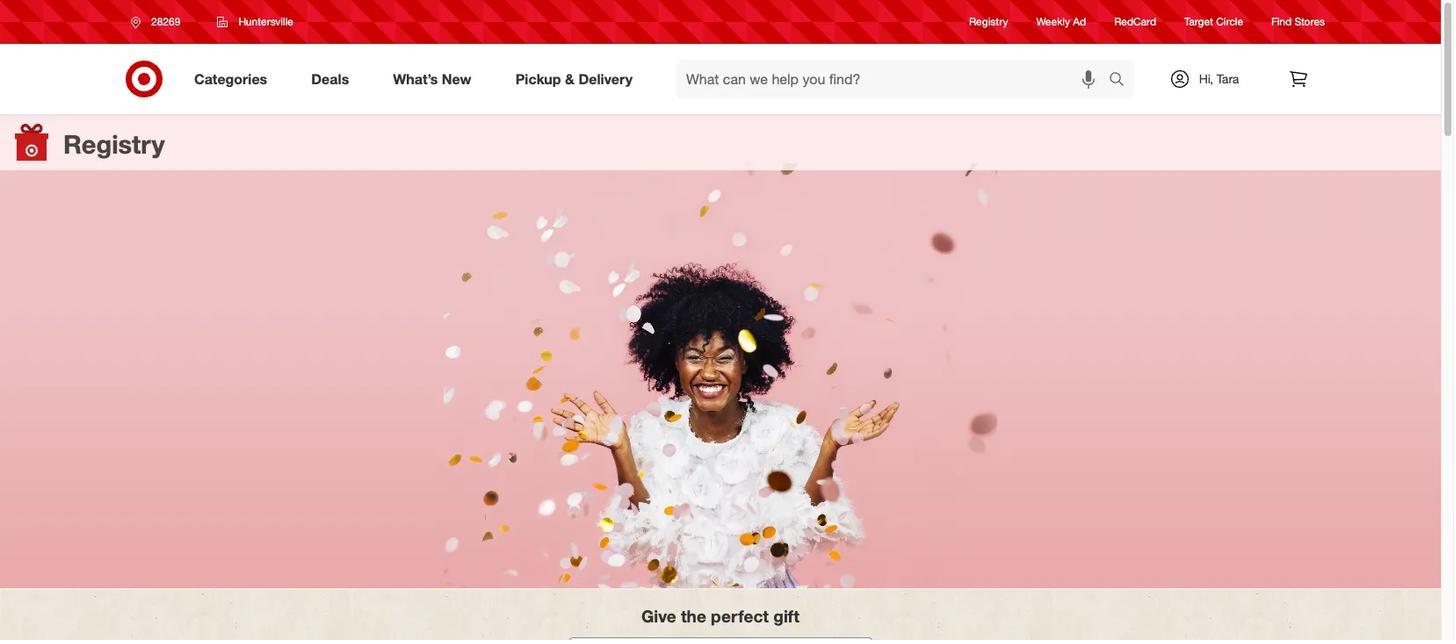 Task type: describe. For each thing, give the bounding box(es) containing it.
weekly
[[1037, 15, 1071, 28]]

perfect
[[711, 607, 769, 627]]

tara
[[1217, 71, 1240, 86]]

28269
[[151, 15, 181, 28]]

pickup & delivery
[[516, 70, 633, 88]]

give the perfect gift
[[642, 607, 800, 627]]

delivery
[[579, 70, 633, 88]]

1 horizontal spatial registry
[[970, 15, 1009, 28]]

&
[[565, 70, 575, 88]]

hi,
[[1199, 71, 1214, 86]]

find
[[1272, 15, 1292, 28]]

target
[[1185, 15, 1214, 28]]

find stores link
[[1272, 14, 1325, 29]]

target circle
[[1185, 15, 1244, 28]]

0 horizontal spatial registry
[[63, 128, 165, 160]]

deals link
[[296, 60, 371, 98]]

search
[[1101, 72, 1144, 89]]

circle
[[1217, 15, 1244, 28]]

gift
[[774, 607, 800, 627]]

huntersville
[[239, 15, 293, 28]]

weekly ad
[[1037, 15, 1087, 28]]

search button
[[1101, 60, 1144, 102]]

categories
[[194, 70, 267, 88]]

pickup & delivery link
[[501, 60, 655, 98]]

what's new link
[[378, 60, 494, 98]]

ad
[[1073, 15, 1087, 28]]

redcard link
[[1115, 14, 1157, 29]]



Task type: locate. For each thing, give the bounding box(es) containing it.
what's
[[393, 70, 438, 88]]

target circle link
[[1185, 14, 1244, 29]]

categories link
[[179, 60, 289, 98]]

weekly ad link
[[1037, 14, 1087, 29]]

deals
[[311, 70, 349, 88]]

find stores
[[1272, 15, 1325, 28]]

give
[[642, 607, 676, 627]]

registry
[[970, 15, 1009, 28], [63, 128, 165, 160]]

hi, tara
[[1199, 71, 1240, 86]]

28269 button
[[120, 6, 199, 38]]

pickup
[[516, 70, 561, 88]]

1 vertical spatial registry
[[63, 128, 165, 160]]

what's new
[[393, 70, 472, 88]]

What can we help you find? suggestions appear below search field
[[676, 60, 1114, 98]]

the
[[681, 607, 706, 627]]

0 vertical spatial registry
[[970, 15, 1009, 28]]

registry link
[[970, 14, 1009, 29]]

huntersville button
[[206, 6, 305, 38]]

new
[[442, 70, 472, 88]]

stores
[[1295, 15, 1325, 28]]

redcard
[[1115, 15, 1157, 28]]



Task type: vqa. For each thing, say whether or not it's contained in the screenshot.
the NFL in the $33.99 reg $39.99 Clearance NFL Chicago Bears Girls' Crop Hooded Sweatshirt
no



